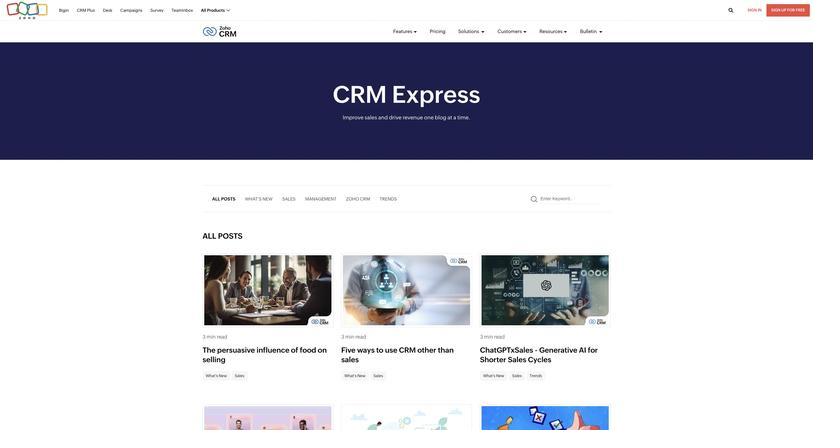 Task type: vqa. For each thing, say whether or not it's contained in the screenshot.
rightmost product
no



Task type: describe. For each thing, give the bounding box(es) containing it.
1 horizontal spatial sales
[[365, 114, 377, 121]]

what's new link for chatgptxsales
[[480, 372, 507, 381]]

1 vertical spatial all posts
[[203, 232, 243, 241]]

crm up the improve
[[333, 81, 387, 108]]

improve sales and drive revenue one blog at a time.
[[343, 114, 470, 121]]

sign
[[771, 8, 781, 12]]

cycles
[[528, 356, 551, 364]]

for
[[588, 347, 598, 355]]

desk
[[103, 8, 112, 13]]

lunch meeting between salesperson and clients image
[[204, 256, 332, 327]]

all for 'all posts' link
[[212, 197, 220, 202]]

min for five
[[345, 334, 354, 341]]

zoho
[[346, 197, 359, 202]]

what's new link for five
[[341, 372, 369, 381]]

sign in
[[748, 8, 762, 12]]

pricing link
[[430, 23, 446, 40]]

sales link for chatgptxsales - generative ai for shorter sales cycles
[[509, 372, 525, 381]]

five ways to use crm other than sales
[[341, 347, 454, 364]]

chatgptxsales - generative ai for shorter sales cycles link
[[480, 347, 598, 364]]

min for chatgptxsales
[[484, 334, 493, 341]]

sign in link
[[743, 4, 767, 17]]

read for five
[[355, 334, 366, 341]]

sign up for free link
[[767, 4, 810, 17]]

of
[[291, 347, 298, 355]]

shorter
[[480, 356, 506, 364]]

all posts link
[[212, 193, 235, 205]]

features
[[393, 29, 412, 34]]

what's new link for the
[[203, 372, 230, 381]]

1 vertical spatial posts
[[218, 232, 243, 241]]

min for the
[[207, 334, 216, 341]]

what's right 'all posts' link
[[245, 197, 262, 202]]

at
[[447, 114, 452, 121]]

Enter Keyword.. search field
[[541, 194, 601, 204]]

improving lead conversion using a crm system image
[[343, 407, 470, 431]]

in
[[758, 8, 762, 12]]

sales inside chatgptxsales - generative ai for shorter sales cycles
[[508, 356, 526, 364]]

express
[[392, 81, 480, 108]]

-
[[535, 347, 538, 355]]

customer experience strategy | zoho crm image
[[482, 407, 609, 431]]

chatgptxsales image
[[482, 256, 609, 327]]

features link
[[393, 23, 417, 40]]

bulletin
[[580, 29, 598, 34]]

crm inside crm plus link
[[77, 8, 86, 13]]

products
[[207, 8, 225, 13]]

on
[[318, 347, 327, 355]]

ways
[[357, 347, 375, 355]]

the persuasive influence of food on selling link
[[203, 347, 327, 364]]

what's for chatgptxsales
[[483, 374, 495, 379]]

survey link
[[150, 4, 164, 16]]

1 vertical spatial trends link
[[527, 372, 545, 381]]

customers
[[498, 29, 522, 34]]

one
[[424, 114, 434, 121]]

crm for all the teams in your organisation image
[[343, 256, 470, 327]]

campaigns link
[[120, 4, 142, 16]]

sign up for free
[[771, 8, 805, 12]]

the persuasive influence of food on selling
[[203, 347, 327, 364]]

revenue
[[403, 114, 423, 121]]

sales link for the persuasive influence of food on selling
[[232, 372, 248, 381]]

crm inside the 'five ways to use crm other than sales'
[[399, 347, 416, 355]]

other
[[417, 347, 436, 355]]

ai
[[579, 347, 586, 355]]

trends for the bottom trends link
[[530, 374, 542, 379]]

teaminbox
[[172, 8, 193, 13]]

what's new for chatgptxsales
[[483, 374, 504, 379]]

zoho crm
[[346, 197, 370, 202]]

3 for chatgptxsales
[[480, 334, 483, 341]]

crm express
[[333, 81, 480, 108]]

generative
[[539, 347, 577, 355]]

teaminbox link
[[172, 4, 193, 16]]

3 min read for five
[[341, 334, 366, 341]]

than
[[438, 347, 454, 355]]

zoho crm logo image
[[203, 25, 236, 39]]



Task type: locate. For each thing, give the bounding box(es) containing it.
sales link
[[282, 193, 296, 205], [232, 372, 248, 381], [370, 372, 386, 381], [509, 372, 525, 381]]

0 horizontal spatial trends link
[[380, 193, 397, 205]]

improve
[[343, 114, 364, 121]]

1 horizontal spatial 3 min read
[[341, 334, 366, 341]]

sales link for five ways to use crm other than sales
[[370, 372, 386, 381]]

sales for the persuasive influence of food on selling
[[235, 374, 244, 379]]

bulletin link
[[580, 23, 603, 40]]

3 min read up chatgptxsales
[[480, 334, 505, 341]]

3
[[203, 334, 206, 341], [341, 334, 344, 341], [480, 334, 483, 341]]

read up persuasive
[[217, 334, 227, 341]]

the
[[203, 347, 216, 355]]

use
[[385, 347, 397, 355]]

3 min read
[[203, 334, 227, 341], [341, 334, 366, 341], [480, 334, 505, 341]]

all posts
[[212, 197, 235, 202], [203, 232, 243, 241]]

min up chatgptxsales
[[484, 334, 493, 341]]

1 horizontal spatial trends link
[[527, 372, 545, 381]]

3 min read for the
[[203, 334, 227, 341]]

3 min from the left
[[484, 334, 493, 341]]

resources link
[[540, 23, 567, 40]]

3 up "shorter"
[[480, 334, 483, 341]]

survey
[[150, 8, 164, 13]]

crm inside the zoho crm link
[[360, 197, 370, 202]]

influence
[[257, 347, 289, 355]]

what's for five
[[344, 374, 357, 379]]

0 horizontal spatial min
[[207, 334, 216, 341]]

1 min from the left
[[207, 334, 216, 341]]

what's new
[[245, 197, 273, 202], [206, 374, 227, 379], [344, 374, 366, 379], [483, 374, 504, 379]]

persuasive
[[217, 347, 255, 355]]

2 3 min read from the left
[[341, 334, 366, 341]]

read for the
[[217, 334, 227, 341]]

plus
[[87, 8, 95, 13]]

read
[[217, 334, 227, 341], [355, 334, 366, 341], [494, 334, 505, 341]]

0 horizontal spatial 3
[[203, 334, 206, 341]]

1 vertical spatial all
[[212, 197, 220, 202]]

0 horizontal spatial trends
[[380, 197, 397, 202]]

crm plus link
[[77, 4, 95, 16]]

sales
[[282, 197, 296, 202], [508, 356, 526, 364], [235, 374, 244, 379], [374, 374, 383, 379], [512, 374, 522, 379]]

new for chatgptxsales
[[496, 374, 504, 379]]

time.
[[457, 114, 470, 121]]

2 horizontal spatial 3 min read
[[480, 334, 505, 341]]

chatgptxsales - generative ai for shorter sales cycles
[[480, 347, 598, 364]]

bigin
[[59, 8, 69, 13]]

3 min read up the
[[203, 334, 227, 341]]

sales for chatgptxsales - generative ai for shorter sales cycles
[[512, 374, 522, 379]]

trends right the zoho crm link
[[380, 197, 397, 202]]

1 read from the left
[[217, 334, 227, 341]]

for
[[787, 8, 795, 12]]

solutions
[[458, 29, 480, 34]]

all for all products link
[[201, 8, 206, 13]]

sales down five
[[341, 356, 359, 364]]

2 vertical spatial all
[[203, 232, 216, 241]]

new
[[263, 197, 273, 202], [219, 374, 227, 379], [357, 374, 366, 379], [496, 374, 504, 379]]

solutions link
[[458, 23, 485, 40]]

pricing
[[430, 29, 446, 34]]

2 min from the left
[[345, 334, 354, 341]]

five ways to use crm other than sales link
[[341, 347, 454, 364]]

all products
[[201, 8, 225, 13]]

trends link down cycles
[[527, 372, 545, 381]]

desk link
[[103, 4, 112, 16]]

3 for the
[[203, 334, 206, 341]]

sales left and
[[365, 114, 377, 121]]

new for five
[[357, 374, 366, 379]]

read up ways
[[355, 334, 366, 341]]

to
[[376, 347, 383, 355]]

chatgptxsales
[[480, 347, 533, 355]]

0 vertical spatial sales
[[365, 114, 377, 121]]

posts
[[221, 197, 235, 202], [218, 232, 243, 241]]

3 3 min read from the left
[[480, 334, 505, 341]]

what's down five
[[344, 374, 357, 379]]

1 horizontal spatial trends
[[530, 374, 542, 379]]

1 vertical spatial sales
[[341, 356, 359, 364]]

1 horizontal spatial read
[[355, 334, 366, 341]]

bigin link
[[59, 4, 69, 16]]

selling
[[203, 356, 226, 364]]

2 read from the left
[[355, 334, 366, 341]]

0 vertical spatial trends
[[380, 197, 397, 202]]

five
[[341, 347, 356, 355]]

trends for top trends link
[[380, 197, 397, 202]]

2 horizontal spatial min
[[484, 334, 493, 341]]

trends link
[[380, 193, 397, 205], [527, 372, 545, 381]]

0 horizontal spatial read
[[217, 334, 227, 341]]

what's for the
[[206, 374, 218, 379]]

0 vertical spatial posts
[[221, 197, 235, 202]]

campaigns
[[120, 8, 142, 13]]

read up chatgptxsales
[[494, 334, 505, 341]]

min
[[207, 334, 216, 341], [345, 334, 354, 341], [484, 334, 493, 341]]

0 horizontal spatial 3 min read
[[203, 334, 227, 341]]

drive
[[389, 114, 402, 121]]

3 3 from the left
[[480, 334, 483, 341]]

trends link right the zoho crm link
[[380, 193, 397, 205]]

food
[[300, 347, 316, 355]]

3 read from the left
[[494, 334, 505, 341]]

1 3 min read from the left
[[203, 334, 227, 341]]

3 for five
[[341, 334, 344, 341]]

crm right zoho
[[360, 197, 370, 202]]

None search field
[[531, 194, 601, 204]]

crm left plus
[[77, 8, 86, 13]]

management
[[305, 197, 336, 202]]

min up the
[[207, 334, 216, 341]]

1 horizontal spatial 3
[[341, 334, 344, 341]]

zoho crm link
[[346, 193, 370, 205]]

sales for five ways to use crm other than sales
[[374, 374, 383, 379]]

what's new for five
[[344, 374, 366, 379]]

sign
[[748, 8, 757, 12]]

0 vertical spatial all posts
[[212, 197, 235, 202]]

all products link
[[201, 4, 230, 16]]

2 horizontal spatial read
[[494, 334, 505, 341]]

crm
[[77, 8, 86, 13], [333, 81, 387, 108], [360, 197, 370, 202], [399, 347, 416, 355]]

what's
[[245, 197, 262, 202], [206, 374, 218, 379], [344, 374, 357, 379], [483, 374, 495, 379]]

2 horizontal spatial 3
[[480, 334, 483, 341]]

min up five
[[345, 334, 354, 341]]

0 horizontal spatial sales
[[341, 356, 359, 364]]

a
[[453, 114, 456, 121]]

3 min read up five
[[341, 334, 366, 341]]

crm right the "use"
[[399, 347, 416, 355]]

3 up five
[[341, 334, 344, 341]]

free
[[796, 8, 805, 12]]

resources
[[540, 29, 563, 34]]

up
[[781, 8, 786, 12]]

3 up the
[[203, 334, 206, 341]]

sales
[[365, 114, 377, 121], [341, 356, 359, 364]]

crm plus
[[77, 8, 95, 13]]

management link
[[305, 193, 336, 205]]

and
[[378, 114, 388, 121]]

1 3 from the left
[[203, 334, 206, 341]]

1 vertical spatial trends
[[530, 374, 542, 379]]

2 3 from the left
[[341, 334, 344, 341]]

1 horizontal spatial min
[[345, 334, 354, 341]]

3 min read for chatgptxsales
[[480, 334, 505, 341]]

sales inside the 'five ways to use crm other than sales'
[[341, 356, 359, 364]]

trends
[[380, 197, 397, 202], [530, 374, 542, 379]]

posts inside 'all posts' link
[[221, 197, 235, 202]]

0 vertical spatial trends link
[[380, 193, 397, 205]]

what's down "shorter"
[[483, 374, 495, 379]]

0 vertical spatial all
[[201, 8, 206, 13]]

what's new for the
[[206, 374, 227, 379]]

new for the
[[219, 374, 227, 379]]

blog
[[435, 114, 446, 121]]

read for chatgptxsales
[[494, 334, 505, 341]]

all
[[201, 8, 206, 13], [212, 197, 220, 202], [203, 232, 216, 241]]

trends down cycles
[[530, 374, 542, 379]]

what's down the selling
[[206, 374, 218, 379]]

what's new link
[[245, 193, 273, 205], [203, 372, 230, 381], [341, 372, 369, 381], [480, 372, 507, 381]]



